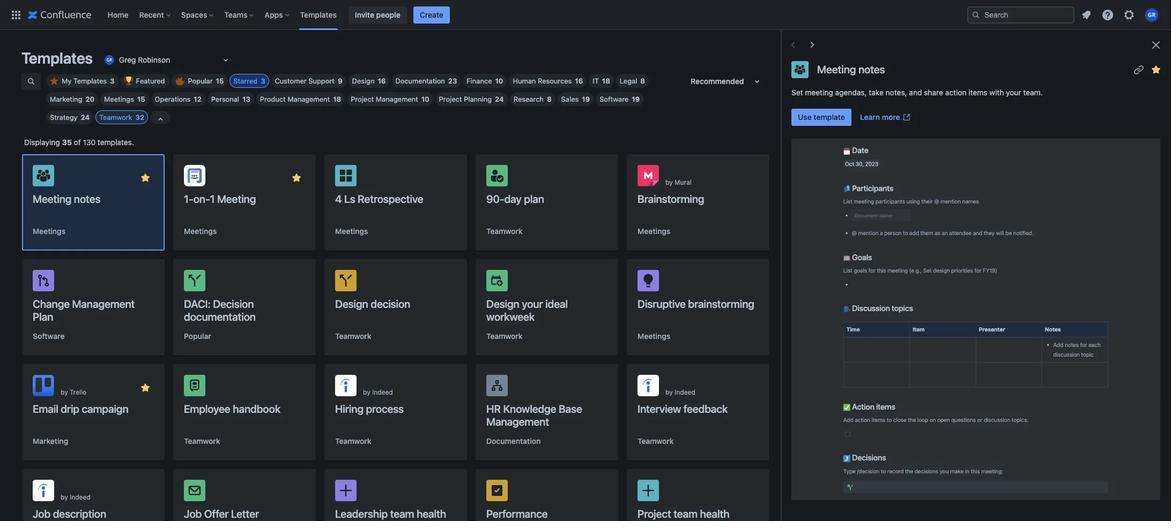 Task type: vqa. For each thing, say whether or not it's contained in the screenshot.
18
yes



Task type: locate. For each thing, give the bounding box(es) containing it.
operations 12
[[155, 95, 202, 103]]

documentation down hr knowledge base management
[[486, 437, 541, 446]]

10 down documentation 23
[[421, 95, 429, 103]]

1 vertical spatial 8
[[547, 95, 552, 103]]

job inside button
[[184, 508, 202, 521]]

software down 'it 18'
[[600, 95, 629, 103]]

3
[[110, 77, 115, 85], [261, 77, 265, 85]]

drip
[[61, 403, 79, 416]]

invite people
[[355, 10, 400, 19]]

indeed up process
[[372, 389, 393, 397]]

2 vertical spatial templates
[[73, 77, 107, 85]]

teamwork
[[99, 113, 132, 122], [486, 227, 523, 236], [335, 332, 371, 341], [486, 332, 523, 341], [184, 437, 220, 446], [335, 437, 371, 446], [638, 437, 674, 446]]

of
[[74, 138, 81, 147]]

meeting notes
[[817, 63, 885, 75], [33, 193, 100, 205]]

project inside "project team health monitor"
[[638, 508, 671, 521]]

management inside hr knowledge base management
[[486, 416, 549, 428]]

teamwork down day
[[486, 227, 523, 236]]

health inside "project team health monitor"
[[700, 508, 729, 521]]

by indeed
[[363, 389, 393, 397], [665, 389, 695, 397], [61, 494, 90, 502]]

0 vertical spatial templates
[[300, 10, 337, 19]]

teamwork for 90-day plan
[[486, 227, 523, 236]]

personal 13
[[211, 95, 250, 103]]

email
[[33, 403, 58, 416]]

job offer letter
[[184, 508, 259, 521]]

notes,
[[886, 88, 907, 97]]

interview feedback
[[638, 403, 728, 416]]

documentation
[[395, 77, 445, 85], [486, 437, 541, 446]]

1 vertical spatial software
[[33, 332, 65, 341]]

confluence image
[[28, 8, 91, 21], [28, 8, 91, 21]]

monitor for project
[[638, 521, 674, 522]]

design for design your ideal workweek
[[486, 298, 519, 310]]

1 horizontal spatial 8
[[640, 77, 645, 85]]

2 health from the left
[[700, 508, 729, 521]]

design left the decision
[[335, 298, 368, 310]]

fewer categories image
[[154, 113, 167, 126]]

0 horizontal spatial 24
[[81, 113, 90, 122]]

design 16
[[352, 77, 386, 85]]

design up the workweek
[[486, 298, 519, 310]]

teamwork button down interview
[[638, 436, 674, 447]]

popular up 12
[[188, 77, 213, 85]]

description
[[53, 508, 106, 521]]

action
[[945, 88, 966, 97]]

more
[[882, 113, 900, 122]]

health inside leadership team health monitor
[[417, 508, 446, 521]]

design right 9
[[352, 77, 375, 85]]

23
[[448, 77, 457, 85]]

on-
[[193, 193, 210, 205]]

meetings for disruptive brainstorming
[[638, 332, 670, 341]]

design
[[352, 77, 375, 85], [335, 298, 368, 310], [486, 298, 519, 310]]

19
[[582, 95, 590, 103], [632, 95, 640, 103]]

indeed for description
[[70, 494, 90, 502]]

templates right apps popup button
[[300, 10, 337, 19]]

robinson
[[138, 55, 170, 64]]

home link
[[104, 6, 132, 23]]

1 vertical spatial meeting notes
[[33, 193, 100, 205]]

design your ideal workweek
[[486, 298, 568, 323]]

project for project team health monitor
[[638, 508, 671, 521]]

0 horizontal spatial indeed
[[70, 494, 90, 502]]

templates
[[300, 10, 337, 19], [21, 49, 93, 67], [73, 77, 107, 85]]

templates up 20
[[73, 77, 107, 85]]

your inside "design your ideal workweek"
[[522, 298, 543, 310]]

project planning 24
[[439, 95, 504, 103]]

unstar meeting notes image
[[139, 172, 152, 184]]

0 horizontal spatial 15
[[137, 95, 145, 103]]

planning
[[464, 95, 492, 103]]

teamwork button down day
[[486, 226, 523, 237]]

teamwork down hiring
[[335, 437, 371, 446]]

health for leadership team health monitor
[[417, 508, 446, 521]]

unstar 1-on-1 meeting image
[[290, 172, 303, 184]]

teamwork button down design decision
[[335, 331, 371, 342]]

teamwork for hiring process
[[335, 437, 371, 446]]

1 horizontal spatial job
[[184, 508, 202, 521]]

by up "hiring process"
[[363, 389, 370, 397]]

teamwork for interview feedback
[[638, 437, 674, 446]]

greg robinson
[[119, 55, 170, 64]]

0 vertical spatial your
[[1006, 88, 1021, 97]]

0 vertical spatial plan
[[524, 193, 544, 205]]

leadership team health monitor button
[[324, 470, 467, 522]]

legal 8
[[620, 77, 645, 85]]

documentation left 23
[[395, 77, 445, 85]]

meetings button for meeting notes
[[33, 226, 65, 237]]

1 job from the left
[[33, 508, 51, 521]]

unstar meeting notes image
[[1150, 63, 1162, 76]]

by left the trello
[[61, 389, 68, 397]]

0 horizontal spatial 3
[[110, 77, 115, 85]]

1 health from the left
[[417, 508, 446, 521]]

marketing down email at the left bottom of page
[[33, 437, 68, 446]]

plan right "improvement"
[[551, 521, 572, 522]]

0 horizontal spatial health
[[417, 508, 446, 521]]

by up interview
[[665, 389, 673, 397]]

1 horizontal spatial team
[[674, 508, 698, 521]]

product management 18
[[260, 95, 341, 103]]

your right with
[[1006, 88, 1021, 97]]

0 vertical spatial documentation
[[395, 77, 445, 85]]

meetings for 4 ls retrospective
[[335, 227, 368, 236]]

indeed up description
[[70, 494, 90, 502]]

project
[[351, 95, 374, 103], [439, 95, 462, 103], [638, 508, 671, 521]]

retrospective
[[358, 193, 423, 205]]

job left offer
[[184, 508, 202, 521]]

indeed up interview feedback
[[675, 389, 695, 397]]

team inside leadership team health monitor
[[390, 508, 414, 521]]

recent button
[[136, 6, 175, 23]]

2 team from the left
[[674, 508, 698, 521]]

15 up personal
[[216, 77, 224, 85]]

0 horizontal spatial your
[[522, 298, 543, 310]]

19 for software 19
[[632, 95, 640, 103]]

templates up my at left top
[[21, 49, 93, 67]]

management down knowledge
[[486, 416, 549, 428]]

meetings for 1-on-1 meeting
[[184, 227, 217, 236]]

management down "customer support 9" at the top of page
[[288, 95, 330, 103]]

day
[[504, 193, 522, 205]]

0 horizontal spatial 8
[[547, 95, 552, 103]]

brainstorming
[[688, 298, 754, 310]]

design for design 16
[[352, 77, 375, 85]]

teamwork down interview
[[638, 437, 674, 446]]

1 horizontal spatial 24
[[495, 95, 504, 103]]

management
[[288, 95, 330, 103], [376, 95, 418, 103], [72, 298, 135, 310], [486, 416, 549, 428]]

20
[[85, 95, 94, 103]]

software
[[600, 95, 629, 103], [33, 332, 65, 341]]

meetings for brainstorming
[[638, 227, 670, 236]]

0 horizontal spatial team
[[390, 508, 414, 521]]

teamwork button for interview feedback
[[638, 436, 674, 447]]

use template
[[798, 113, 845, 122]]

2 horizontal spatial by indeed
[[665, 389, 695, 397]]

1 horizontal spatial 3
[[261, 77, 265, 85]]

health for project team health monitor
[[700, 508, 729, 521]]

human
[[513, 77, 536, 85]]

0 vertical spatial 24
[[495, 95, 504, 103]]

18 down 9
[[333, 95, 341, 103]]

8 right legal
[[640, 77, 645, 85]]

learn more
[[860, 113, 900, 122]]

ideal
[[545, 298, 568, 310]]

1 vertical spatial your
[[522, 298, 543, 310]]

by indeed up interview feedback
[[665, 389, 695, 397]]

management right change
[[72, 298, 135, 310]]

meetings button for 4 ls retrospective
[[335, 226, 368, 237]]

teamwork down meetings 15
[[99, 113, 132, 122]]

templates inside global element
[[300, 10, 337, 19]]

Document owner field
[[852, 211, 910, 221]]

teamwork down employee
[[184, 437, 220, 446]]

change
[[33, 298, 70, 310]]

1 horizontal spatial notes
[[858, 63, 885, 75]]

previous template image
[[787, 39, 799, 51]]

1 horizontal spatial 16
[[575, 77, 583, 85]]

strategy 24
[[50, 113, 90, 122]]

16 up project management 10
[[378, 77, 386, 85]]

your left ideal
[[522, 298, 543, 310]]

teamwork 32
[[99, 113, 144, 122]]

by trello
[[61, 389, 86, 397]]

1 horizontal spatial software
[[600, 95, 629, 103]]

by left mural at the top right of the page
[[665, 179, 673, 187]]

1 horizontal spatial project
[[439, 95, 462, 103]]

1 vertical spatial 24
[[81, 113, 90, 122]]

product
[[260, 95, 286, 103]]

0 horizontal spatial 19
[[582, 95, 590, 103]]

1 horizontal spatial health
[[700, 508, 729, 521]]

job left description
[[33, 508, 51, 521]]

notes
[[858, 63, 885, 75], [74, 193, 100, 205]]

8 down the human resources 16
[[547, 95, 552, 103]]

template
[[814, 113, 845, 122]]

management for product
[[288, 95, 330, 103]]

1 vertical spatial 15
[[137, 95, 145, 103]]

1 vertical spatial templates
[[21, 49, 93, 67]]

meeting
[[817, 63, 856, 75], [33, 193, 71, 205], [217, 193, 256, 205]]

2 horizontal spatial indeed
[[675, 389, 695, 397]]

teamwork down the workweek
[[486, 332, 523, 341]]

16 left it
[[575, 77, 583, 85]]

plan
[[33, 311, 53, 323]]

teamwork for employee handbook
[[184, 437, 220, 446]]

finance 10
[[467, 77, 503, 85]]

ls
[[344, 193, 355, 205]]

0 horizontal spatial documentation
[[395, 77, 445, 85]]

0 horizontal spatial job
[[33, 508, 51, 521]]

0 horizontal spatial monitor
[[335, 521, 372, 522]]

teamwork button
[[486, 226, 523, 237], [335, 331, 371, 342], [486, 331, 523, 342], [184, 436, 220, 447], [335, 436, 371, 447], [638, 436, 674, 447]]

24
[[495, 95, 504, 103], [81, 113, 90, 122]]

by indeed up process
[[363, 389, 393, 397]]

3 up meetings 15
[[110, 77, 115, 85]]

by up job description
[[61, 494, 68, 502]]

teamwork button for design decision
[[335, 331, 371, 342]]

1-on-1 meeting
[[184, 193, 256, 205]]

featured
[[136, 77, 165, 85]]

close image
[[1150, 39, 1162, 51]]

share link image
[[1132, 63, 1145, 76]]

teamwork button down the workweek
[[486, 331, 523, 342]]

15 up '32'
[[137, 95, 145, 103]]

0 horizontal spatial by indeed
[[61, 494, 90, 502]]

teamwork button down hiring
[[335, 436, 371, 447]]

software 19
[[600, 95, 640, 103]]

0 horizontal spatial 10
[[421, 95, 429, 103]]

0 vertical spatial 18
[[602, 77, 610, 85]]

2 16 from the left
[[575, 77, 583, 85]]

teamwork for design your ideal workweek
[[486, 332, 523, 341]]

learn more link
[[854, 109, 917, 126]]

1 vertical spatial notes
[[74, 193, 100, 205]]

unstar email drip campaign image
[[139, 382, 152, 395]]

19 for sales 19
[[582, 95, 590, 103]]

1 horizontal spatial 10
[[495, 77, 503, 85]]

1 vertical spatial documentation
[[486, 437, 541, 446]]

monitor inside leadership team health monitor
[[335, 521, 372, 522]]

16
[[378, 77, 386, 85], [575, 77, 583, 85]]

design inside "design your ideal workweek"
[[486, 298, 519, 310]]

software down plan
[[33, 332, 65, 341]]

0 vertical spatial 8
[[640, 77, 645, 85]]

meetings for meeting notes
[[33, 227, 65, 236]]

human resources 16
[[513, 77, 583, 85]]

1 horizontal spatial documentation
[[486, 437, 541, 446]]

1 horizontal spatial 19
[[632, 95, 640, 103]]

project for project management 10
[[351, 95, 374, 103]]

team
[[390, 508, 414, 521], [674, 508, 698, 521]]

by for email drip campaign
[[61, 389, 68, 397]]

0 horizontal spatial plan
[[524, 193, 544, 205]]

8 for legal 8
[[640, 77, 645, 85]]

marketing
[[50, 95, 82, 103], [33, 437, 68, 446]]

1 monitor from the left
[[335, 521, 372, 522]]

marketing for marketing 20
[[50, 95, 82, 103]]

management inside change management plan
[[72, 298, 135, 310]]

leadership team health monitor
[[335, 508, 446, 522]]

team.
[[1023, 88, 1043, 97]]

marketing down my at left top
[[50, 95, 82, 103]]

1 team from the left
[[390, 508, 414, 521]]

0 horizontal spatial project
[[351, 95, 374, 103]]

1 horizontal spatial by indeed
[[363, 389, 393, 397]]

1 19 from the left
[[582, 95, 590, 103]]

19 right sales
[[582, 95, 590, 103]]

1 horizontal spatial meeting notes
[[817, 63, 885, 75]]

interview
[[638, 403, 681, 416]]

0 vertical spatial 15
[[216, 77, 224, 85]]

plan inside performance improvement plan
[[551, 521, 572, 522]]

10 right finance
[[495, 77, 503, 85]]

plan for performance improvement plan
[[551, 521, 572, 522]]

1 horizontal spatial monitor
[[638, 521, 674, 522]]

share
[[924, 88, 943, 97]]

1 vertical spatial plan
[[551, 521, 572, 522]]

18 right it
[[602, 77, 610, 85]]

18
[[602, 77, 610, 85], [333, 95, 341, 103]]

35
[[62, 138, 72, 147]]

management down design 16
[[376, 95, 418, 103]]

2 horizontal spatial meeting
[[817, 63, 856, 75]]

2 monitor from the left
[[638, 521, 674, 522]]

2 horizontal spatial project
[[638, 508, 671, 521]]

letter
[[231, 508, 259, 521]]

plan right day
[[524, 193, 544, 205]]

19 down legal 8
[[632, 95, 640, 103]]

13
[[242, 95, 250, 103]]

teamwork button down employee
[[184, 436, 220, 447]]

open search bar image
[[27, 77, 35, 86]]

by indeed up description
[[61, 494, 90, 502]]

monitor inside "project team health monitor"
[[638, 521, 674, 522]]

0 vertical spatial marketing
[[50, 95, 82, 103]]

1 horizontal spatial indeed
[[372, 389, 393, 397]]

15
[[216, 77, 224, 85], [137, 95, 145, 103]]

teamwork for design decision
[[335, 332, 371, 341]]

None text field
[[103, 55, 105, 65]]

0 vertical spatial software
[[600, 95, 629, 103]]

disruptive
[[638, 298, 686, 310]]

0 horizontal spatial software
[[33, 332, 65, 341]]

team inside "project team health monitor"
[[674, 508, 698, 521]]

popular down documentation
[[184, 332, 211, 341]]

project for project planning 24
[[439, 95, 462, 103]]

teamwork down design decision
[[335, 332, 371, 341]]

1 vertical spatial marketing
[[33, 437, 68, 446]]

teams button
[[221, 6, 258, 23]]

2 job from the left
[[184, 508, 202, 521]]

1 vertical spatial 18
[[333, 95, 341, 103]]

24 down 20
[[81, 113, 90, 122]]

0 horizontal spatial 16
[[378, 77, 386, 85]]

1 horizontal spatial plan
[[551, 521, 572, 522]]

banner
[[0, 0, 1171, 30]]

2 19 from the left
[[632, 95, 640, 103]]

by for interview feedback
[[665, 389, 673, 397]]

documentation button
[[486, 436, 541, 447]]

3 right starred
[[261, 77, 265, 85]]

24 right planning
[[495, 95, 504, 103]]



Task type: describe. For each thing, give the bounding box(es) containing it.
employee handbook
[[184, 403, 280, 416]]

popular button
[[184, 331, 211, 342]]

offer
[[204, 508, 229, 521]]

resources
[[538, 77, 572, 85]]

hr knowledge base management
[[486, 403, 582, 428]]

sales
[[561, 95, 579, 103]]

change management plan
[[33, 298, 135, 323]]

0 vertical spatial popular
[[188, 77, 213, 85]]

management for change
[[72, 298, 135, 310]]

set meeting agendas, take notes, and share action items with your team.
[[791, 88, 1043, 97]]

1-
[[184, 193, 193, 205]]

indeed for feedback
[[675, 389, 695, 397]]

90-day plan
[[486, 193, 544, 205]]

software button
[[33, 331, 65, 342]]

hiring
[[335, 403, 364, 416]]

global element
[[6, 0, 965, 30]]

job for job offer letter
[[184, 508, 202, 521]]

0 horizontal spatial meeting notes
[[33, 193, 100, 205]]

1 horizontal spatial meeting
[[217, 193, 256, 205]]

create link
[[413, 6, 450, 23]]

workweek
[[486, 311, 535, 323]]

operations
[[155, 95, 191, 103]]

banner containing home
[[0, 0, 1171, 30]]

1 3 from the left
[[110, 77, 115, 85]]

teamwork button for 90-day plan
[[486, 226, 523, 237]]

0 vertical spatial notes
[[858, 63, 885, 75]]

performance improvement plan button
[[476, 470, 618, 522]]

invite
[[355, 10, 374, 19]]

campaign
[[82, 403, 128, 416]]

hiring process
[[335, 403, 404, 416]]

meetings button for 1-on-1 meeting
[[184, 226, 217, 237]]

team for project
[[674, 508, 698, 521]]

software for software 19
[[600, 95, 629, 103]]

notification icon image
[[1080, 8, 1093, 21]]

by indeed for process
[[363, 389, 393, 397]]

Search field
[[967, 6, 1074, 23]]

1
[[210, 193, 215, 205]]

open image
[[219, 54, 232, 66]]

next template image
[[806, 39, 819, 51]]

create
[[420, 10, 443, 19]]

use template button
[[791, 109, 851, 126]]

indeed for process
[[372, 389, 393, 397]]

personal
[[211, 95, 239, 103]]

1 vertical spatial popular
[[184, 332, 211, 341]]

people
[[376, 10, 400, 19]]

0 vertical spatial meeting notes
[[817, 63, 885, 75]]

project management 10
[[351, 95, 429, 103]]

it
[[593, 77, 599, 85]]

customer support 9
[[275, 77, 342, 85]]

learn
[[860, 113, 880, 122]]

meetings button for disruptive brainstorming
[[638, 331, 670, 342]]

sales 19
[[561, 95, 590, 103]]

team for leadership
[[390, 508, 414, 521]]

decision
[[371, 298, 410, 310]]

trello
[[70, 389, 86, 397]]

job for job description
[[33, 508, 51, 521]]

documentation for documentation 23
[[395, 77, 445, 85]]

1 horizontal spatial your
[[1006, 88, 1021, 97]]

employee
[[184, 403, 230, 416]]

0 horizontal spatial meeting
[[33, 193, 71, 205]]

plan for 90-day plan
[[524, 193, 544, 205]]

0 vertical spatial 10
[[495, 77, 503, 85]]

customer
[[275, 77, 307, 85]]

disruptive brainstorming
[[638, 298, 754, 310]]

2 3 from the left
[[261, 77, 265, 85]]

teamwork button for hiring process
[[335, 436, 371, 447]]

meetings button for brainstorming
[[638, 226, 670, 237]]

featured button
[[120, 74, 170, 88]]

improvement
[[486, 521, 549, 522]]

project team health monitor
[[638, 508, 729, 522]]

agendas,
[[835, 88, 867, 97]]

daci: decision documentation
[[184, 298, 256, 323]]

8 for research 8
[[547, 95, 552, 103]]

monitor for leadership
[[335, 521, 372, 522]]

recommended
[[691, 77, 744, 86]]

hr
[[486, 403, 501, 416]]

use
[[798, 113, 812, 122]]

it 18
[[593, 77, 610, 85]]

1 vertical spatial 10
[[421, 95, 429, 103]]

decision
[[213, 298, 254, 310]]

marketing 20
[[50, 95, 94, 103]]

documentation 23
[[395, 77, 457, 85]]

take
[[869, 88, 884, 97]]

software for software
[[33, 332, 65, 341]]

0 horizontal spatial notes
[[74, 193, 100, 205]]

documentation for documentation
[[486, 437, 541, 446]]

performance improvement plan
[[486, 508, 572, 522]]

help icon image
[[1101, 8, 1114, 21]]

1 16 from the left
[[378, 77, 386, 85]]

by indeed for description
[[61, 494, 90, 502]]

by for brainstorming
[[665, 179, 673, 187]]

management for project
[[376, 95, 418, 103]]

project team health monitor button
[[627, 470, 769, 522]]

and
[[909, 88, 922, 97]]

1 horizontal spatial 15
[[216, 77, 224, 85]]

by indeed for feedback
[[665, 389, 695, 397]]

spaces
[[181, 10, 207, 19]]

base
[[559, 403, 582, 416]]

by for hiring process
[[363, 389, 370, 397]]

4 ls retrospective
[[335, 193, 423, 205]]

home
[[108, 10, 128, 19]]

0 horizontal spatial 18
[[333, 95, 341, 103]]

4
[[335, 193, 342, 205]]

12
[[194, 95, 202, 103]]

mural
[[675, 179, 692, 187]]

research 8
[[514, 95, 552, 103]]

displaying
[[24, 138, 60, 147]]

by mural
[[665, 179, 692, 187]]

recent
[[139, 10, 164, 19]]

by for job description
[[61, 494, 68, 502]]

strategy
[[50, 113, 78, 122]]

teamwork button for design your ideal workweek
[[486, 331, 523, 342]]

settings icon image
[[1123, 8, 1136, 21]]

daci:
[[184, 298, 211, 310]]

leadership
[[335, 508, 388, 521]]

appswitcher icon image
[[10, 8, 23, 21]]

9
[[338, 77, 342, 85]]

starred 3
[[233, 77, 265, 85]]

search image
[[972, 10, 980, 19]]

templates.
[[98, 138, 134, 147]]

meetings 15
[[104, 95, 145, 103]]

design for design decision
[[335, 298, 368, 310]]

job description
[[33, 508, 106, 521]]

1 horizontal spatial 18
[[602, 77, 610, 85]]

marketing for marketing
[[33, 437, 68, 446]]

teamwork button for employee handbook
[[184, 436, 220, 447]]

set
[[791, 88, 803, 97]]

documentation
[[184, 311, 256, 323]]



